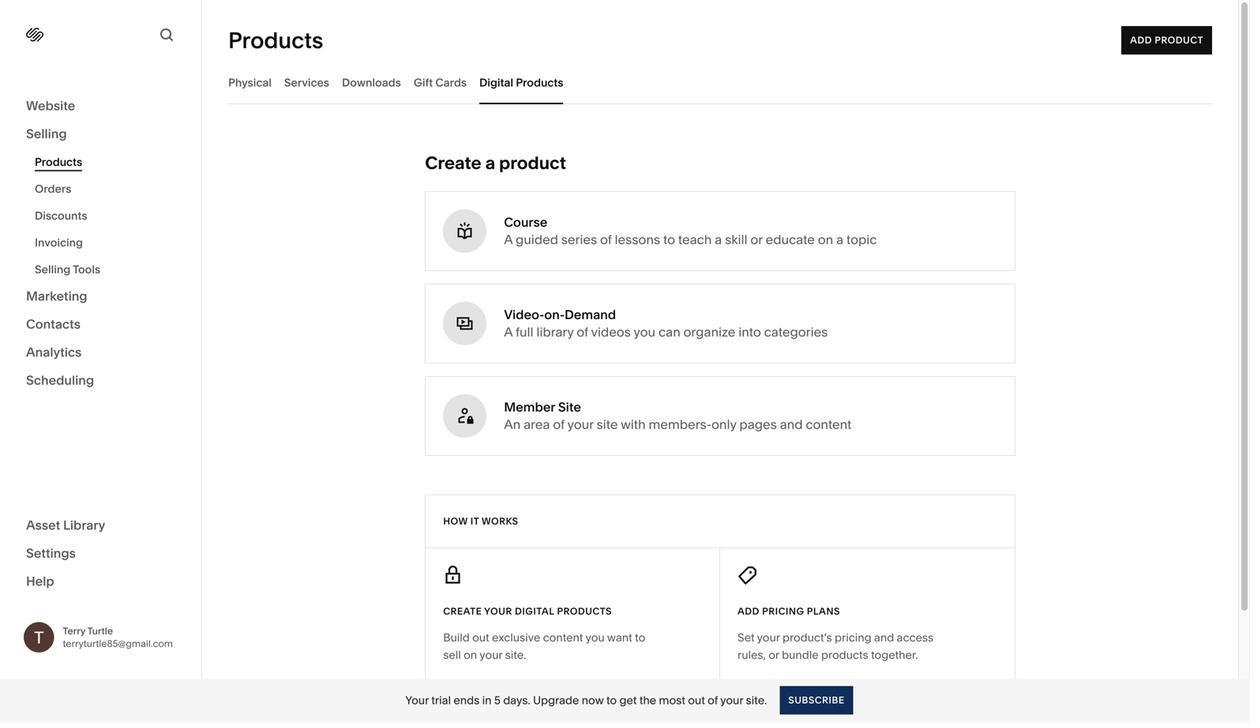Task type: vqa. For each thing, say whether or not it's contained in the screenshot.
'Together.' at the right bottom
yes



Task type: locate. For each thing, give the bounding box(es) containing it.
a inside course a guided series of lessons to teach a skill or educate on a topic
[[504, 232, 513, 247]]

terryturtle85@gmail.com
[[63, 638, 173, 649]]

add
[[1131, 34, 1153, 46], [738, 606, 760, 617]]

products up the physical
[[228, 27, 323, 54]]

0 horizontal spatial out
[[473, 631, 490, 644]]

to left get
[[607, 694, 617, 707]]

0 horizontal spatial content
[[543, 631, 583, 644]]

out right the most
[[688, 694, 706, 707]]

0 vertical spatial and
[[780, 417, 803, 432]]

digital
[[515, 606, 555, 617]]

of down demand
[[577, 324, 589, 340]]

out
[[473, 631, 490, 644], [688, 694, 706, 707]]

a
[[486, 152, 496, 173], [715, 232, 722, 247], [837, 232, 844, 247]]

selling for selling
[[26, 126, 67, 141]]

of right the most
[[708, 694, 718, 707]]

contacts link
[[26, 316, 175, 334]]

a down course
[[504, 232, 513, 247]]

tab list
[[228, 61, 1213, 104]]

content right pages
[[806, 417, 852, 432]]

and right pages
[[780, 417, 803, 432]]

1 horizontal spatial products
[[228, 27, 323, 54]]

selling up marketing at the left top of the page
[[35, 263, 71, 276]]

to
[[664, 232, 676, 247], [635, 631, 646, 644], [607, 694, 617, 707]]

products inside set your product's pricing and access rules, or bundle products together.
[[822, 648, 869, 662]]

of down site
[[553, 417, 565, 432]]

terry
[[63, 625, 85, 637]]

1 vertical spatial and
[[875, 631, 895, 644]]

0 vertical spatial content
[[806, 417, 852, 432]]

on-
[[545, 307, 565, 322]]

your right set
[[757, 631, 780, 644]]

to inside course a guided series of lessons to teach a skill or educate on a topic
[[664, 232, 676, 247]]

on inside build out exclusive content you want to sell on your site.
[[464, 648, 477, 662]]

0 vertical spatial a
[[504, 232, 513, 247]]

on right educate at the right of the page
[[818, 232, 834, 247]]

asset library link
[[26, 517, 175, 535]]

skill
[[725, 232, 748, 247]]

content
[[806, 417, 852, 432], [543, 631, 583, 644]]

site. inside build out exclusive content you want to sell on your site.
[[505, 648, 527, 662]]

0 vertical spatial site.
[[505, 648, 527, 662]]

1 horizontal spatial out
[[688, 694, 706, 707]]

add up set
[[738, 606, 760, 617]]

1 vertical spatial pricing
[[835, 631, 872, 644]]

of inside course a guided series of lessons to teach a skill or educate on a topic
[[601, 232, 612, 247]]

0 horizontal spatial on
[[464, 648, 477, 662]]

selling tools link
[[35, 256, 184, 283]]

selling tools
[[35, 263, 100, 276]]

your up 'exclusive' in the bottom of the page
[[485, 606, 513, 617]]

a
[[504, 232, 513, 247], [504, 324, 513, 340]]

your
[[568, 417, 594, 432], [485, 606, 513, 617], [757, 631, 780, 644], [480, 648, 503, 662], [721, 694, 744, 707]]

lessons
[[615, 232, 661, 247]]

settings link
[[26, 545, 175, 563]]

with
[[621, 417, 646, 432]]

out right build
[[473, 631, 490, 644]]

works
[[482, 516, 519, 527]]

site. down rules,
[[746, 694, 768, 707]]

website
[[26, 98, 75, 113]]

a left "full"
[[504, 324, 513, 340]]

course
[[504, 215, 548, 230]]

0 vertical spatial pricing
[[763, 606, 805, 617]]

pricing inside set your product's pricing and access rules, or bundle products together.
[[835, 631, 872, 644]]

1 a from the top
[[504, 232, 513, 247]]

0 vertical spatial products
[[228, 27, 323, 54]]

1 vertical spatial content
[[543, 631, 583, 644]]

get
[[620, 694, 637, 707]]

1 horizontal spatial to
[[635, 631, 646, 644]]

pricing
[[763, 606, 805, 617], [835, 631, 872, 644]]

1 horizontal spatial products
[[822, 648, 869, 662]]

site
[[597, 417, 618, 432]]

settings
[[26, 546, 76, 561]]

scheduling link
[[26, 372, 175, 390]]

teach
[[679, 232, 712, 247]]

categories
[[765, 324, 828, 340]]

create
[[425, 152, 482, 173], [443, 606, 482, 617]]

pricing up product's
[[763, 606, 805, 617]]

discounts
[[35, 209, 87, 222]]

1 vertical spatial products
[[822, 648, 869, 662]]

products right digital
[[516, 76, 564, 89]]

your inside build out exclusive content you want to sell on your site.
[[480, 648, 503, 662]]

to inside build out exclusive content you want to sell on your site.
[[635, 631, 646, 644]]

0 vertical spatial or
[[751, 232, 763, 247]]

0 horizontal spatial or
[[751, 232, 763, 247]]

and
[[780, 417, 803, 432], [875, 631, 895, 644]]

1 horizontal spatial content
[[806, 417, 852, 432]]

of
[[601, 232, 612, 247], [577, 324, 589, 340], [553, 417, 565, 432], [708, 694, 718, 707]]

0 vertical spatial create
[[425, 152, 482, 173]]

1 vertical spatial out
[[688, 694, 706, 707]]

2 horizontal spatial to
[[664, 232, 676, 247]]

2 vertical spatial to
[[607, 694, 617, 707]]

0 horizontal spatial you
[[586, 631, 605, 644]]

subscribe
[[789, 695, 845, 706]]

out inside build out exclusive content you want to sell on your site.
[[473, 631, 490, 644]]

1 vertical spatial you
[[586, 631, 605, 644]]

content down digital
[[543, 631, 583, 644]]

of inside video-on-demand a full library of videos you can organize into categories
[[577, 324, 589, 340]]

or inside set your product's pricing and access rules, or bundle products together.
[[769, 648, 780, 662]]

to left teach
[[664, 232, 676, 247]]

products up orders
[[35, 155, 82, 169]]

your down 'exclusive' in the bottom of the page
[[480, 648, 503, 662]]

1 horizontal spatial you
[[634, 324, 656, 340]]

1 vertical spatial to
[[635, 631, 646, 644]]

0 vertical spatial selling
[[26, 126, 67, 141]]

0 vertical spatial you
[[634, 324, 656, 340]]

1 vertical spatial create
[[443, 606, 482, 617]]

on right sell
[[464, 648, 477, 662]]

you left want
[[586, 631, 605, 644]]

a left topic
[[837, 232, 844, 247]]

add left the product
[[1131, 34, 1153, 46]]

products inside button
[[516, 76, 564, 89]]

downloads
[[342, 76, 401, 89]]

1 horizontal spatial pricing
[[835, 631, 872, 644]]

0 horizontal spatial products
[[557, 606, 612, 617]]

or right skill
[[751, 232, 763, 247]]

site. down 'exclusive' in the bottom of the page
[[505, 648, 527, 662]]

1 vertical spatial a
[[504, 324, 513, 340]]

1 vertical spatial selling
[[35, 263, 71, 276]]

and inside member site an area of your site with members-only pages and content
[[780, 417, 803, 432]]

0 horizontal spatial site.
[[505, 648, 527, 662]]

1 vertical spatial site.
[[746, 694, 768, 707]]

products down product's
[[822, 648, 869, 662]]

2 vertical spatial products
[[35, 155, 82, 169]]

or
[[751, 232, 763, 247], [769, 648, 780, 662]]

orders link
[[35, 175, 184, 202]]

add for add product
[[1131, 34, 1153, 46]]

website link
[[26, 97, 175, 116]]

0 horizontal spatial to
[[607, 694, 617, 707]]

and up together.
[[875, 631, 895, 644]]

0 vertical spatial add
[[1131, 34, 1153, 46]]

on
[[818, 232, 834, 247], [464, 648, 477, 662]]

course a guided series of lessons to teach a skill or educate on a topic
[[504, 215, 877, 247]]

demand
[[565, 307, 616, 322]]

selling
[[26, 126, 67, 141], [35, 263, 71, 276]]

a left product on the left of page
[[486, 152, 496, 173]]

2 horizontal spatial a
[[837, 232, 844, 247]]

products
[[557, 606, 612, 617], [822, 648, 869, 662]]

digital
[[480, 76, 514, 89]]

help link
[[26, 573, 54, 590]]

video-
[[504, 307, 545, 322]]

selling link
[[26, 125, 175, 144]]

1 vertical spatial products
[[516, 76, 564, 89]]

0 vertical spatial out
[[473, 631, 490, 644]]

0 vertical spatial to
[[664, 232, 676, 247]]

2 a from the top
[[504, 324, 513, 340]]

educate
[[766, 232, 815, 247]]

physical
[[228, 76, 272, 89]]

1 horizontal spatial or
[[769, 648, 780, 662]]

you left can
[[634, 324, 656, 340]]

you
[[634, 324, 656, 340], [586, 631, 605, 644]]

of right series
[[601, 232, 612, 247]]

product
[[1156, 34, 1204, 46]]

0 horizontal spatial a
[[486, 152, 496, 173]]

full
[[516, 324, 534, 340]]

selling down "website" on the top of page
[[26, 126, 67, 141]]

1 horizontal spatial and
[[875, 631, 895, 644]]

0 horizontal spatial products
[[35, 155, 82, 169]]

your
[[406, 694, 429, 707]]

1 vertical spatial or
[[769, 648, 780, 662]]

or inside course a guided series of lessons to teach a skill or educate on a topic
[[751, 232, 763, 247]]

a left skill
[[715, 232, 722, 247]]

2 horizontal spatial products
[[516, 76, 564, 89]]

0 horizontal spatial add
[[738, 606, 760, 617]]

site.
[[505, 648, 527, 662], [746, 694, 768, 707]]

products up want
[[557, 606, 612, 617]]

most
[[659, 694, 686, 707]]

content inside member site an area of your site with members-only pages and content
[[806, 417, 852, 432]]

upgrade
[[533, 694, 579, 707]]

1 vertical spatial on
[[464, 648, 477, 662]]

to right want
[[635, 631, 646, 644]]

orders
[[35, 182, 71, 196]]

or right rules,
[[769, 648, 780, 662]]

invoicing
[[35, 236, 83, 249]]

0 vertical spatial on
[[818, 232, 834, 247]]

an
[[504, 417, 521, 432]]

1 horizontal spatial on
[[818, 232, 834, 247]]

cards
[[436, 76, 467, 89]]

1 horizontal spatial add
[[1131, 34, 1153, 46]]

products link
[[35, 149, 184, 175]]

1 vertical spatial add
[[738, 606, 760, 617]]

selling for selling tools
[[35, 263, 71, 276]]

your down site
[[568, 417, 594, 432]]

guided
[[516, 232, 559, 247]]

pricing down plans
[[835, 631, 872, 644]]

0 horizontal spatial and
[[780, 417, 803, 432]]

set your product's pricing and access rules, or bundle products together.
[[738, 631, 934, 662]]

add inside add product button
[[1131, 34, 1153, 46]]

physical button
[[228, 61, 272, 104]]

your inside member site an area of your site with members-only pages and content
[[568, 417, 594, 432]]



Task type: describe. For each thing, give the bounding box(es) containing it.
you inside build out exclusive content you want to sell on your site.
[[586, 631, 605, 644]]

0 vertical spatial products
[[557, 606, 612, 617]]

add product button
[[1122, 26, 1213, 55]]

create for create a product
[[425, 152, 482, 173]]

plans
[[807, 606, 841, 617]]

it
[[471, 516, 480, 527]]

exclusive
[[492, 631, 541, 644]]

set
[[738, 631, 755, 644]]

a inside video-on-demand a full library of videos you can organize into categories
[[504, 324, 513, 340]]

scheduling
[[26, 373, 94, 388]]

days.
[[504, 694, 531, 707]]

discounts link
[[35, 202, 184, 229]]

gift
[[414, 76, 433, 89]]

0 horizontal spatial pricing
[[763, 606, 805, 617]]

digital products
[[480, 76, 564, 89]]

to for lessons
[[664, 232, 676, 247]]

library
[[63, 518, 105, 533]]

you inside video-on-demand a full library of videos you can organize into categories
[[634, 324, 656, 340]]

tools
[[73, 263, 100, 276]]

gift cards button
[[414, 61, 467, 104]]

create your digital products
[[443, 606, 612, 617]]

help
[[26, 574, 54, 589]]

analytics link
[[26, 344, 175, 362]]

create a product
[[425, 152, 567, 173]]

pages
[[740, 417, 777, 432]]

bundle
[[782, 648, 819, 662]]

gift cards
[[414, 76, 467, 89]]

library
[[537, 324, 574, 340]]

member
[[504, 399, 556, 415]]

analytics
[[26, 345, 82, 360]]

asset library
[[26, 518, 105, 533]]

services
[[284, 76, 330, 89]]

topic
[[847, 232, 877, 247]]

together.
[[872, 648, 919, 662]]

build
[[443, 631, 470, 644]]

contacts
[[26, 316, 81, 332]]

access
[[897, 631, 934, 644]]

asset
[[26, 518, 60, 533]]

marketing
[[26, 288, 87, 304]]

how
[[443, 516, 468, 527]]

and inside set your product's pricing and access rules, or bundle products together.
[[875, 631, 895, 644]]

your inside set your product's pricing and access rules, or bundle products together.
[[757, 631, 780, 644]]

subscribe button
[[780, 686, 854, 715]]

to for want
[[635, 631, 646, 644]]

only
[[712, 417, 737, 432]]

content inside build out exclusive content you want to sell on your site.
[[543, 631, 583, 644]]

create for create your digital products
[[443, 606, 482, 617]]

sell
[[443, 648, 461, 662]]

on inside course a guided series of lessons to teach a skill or educate on a topic
[[818, 232, 834, 247]]

tab list containing physical
[[228, 61, 1213, 104]]

invoicing link
[[35, 229, 184, 256]]

add for add pricing plans
[[738, 606, 760, 617]]

members-
[[649, 417, 712, 432]]

the
[[640, 694, 657, 707]]

want
[[608, 631, 633, 644]]

services button
[[284, 61, 330, 104]]

5
[[495, 694, 501, 707]]

trial
[[432, 694, 451, 707]]

terry turtle terryturtle85@gmail.com
[[63, 625, 173, 649]]

organize
[[684, 324, 736, 340]]

add pricing plans
[[738, 606, 841, 617]]

in
[[483, 694, 492, 707]]

marketing link
[[26, 288, 175, 306]]

how it works
[[443, 516, 519, 527]]

rules,
[[738, 648, 766, 662]]

into
[[739, 324, 762, 340]]

site
[[559, 399, 582, 415]]

1 horizontal spatial a
[[715, 232, 722, 247]]

build out exclusive content you want to sell on your site.
[[443, 631, 646, 662]]

now
[[582, 694, 604, 707]]

downloads button
[[342, 61, 401, 104]]

videos
[[591, 324, 631, 340]]

of inside member site an area of your site with members-only pages and content
[[553, 417, 565, 432]]

product
[[499, 152, 567, 173]]

video-on-demand a full library of videos you can organize into categories
[[504, 307, 828, 340]]

series
[[562, 232, 598, 247]]

area
[[524, 417, 550, 432]]

member site an area of your site with members-only pages and content
[[504, 399, 852, 432]]

your down rules,
[[721, 694, 744, 707]]

ends
[[454, 694, 480, 707]]

product's
[[783, 631, 833, 644]]

1 horizontal spatial site.
[[746, 694, 768, 707]]

add product
[[1131, 34, 1204, 46]]



